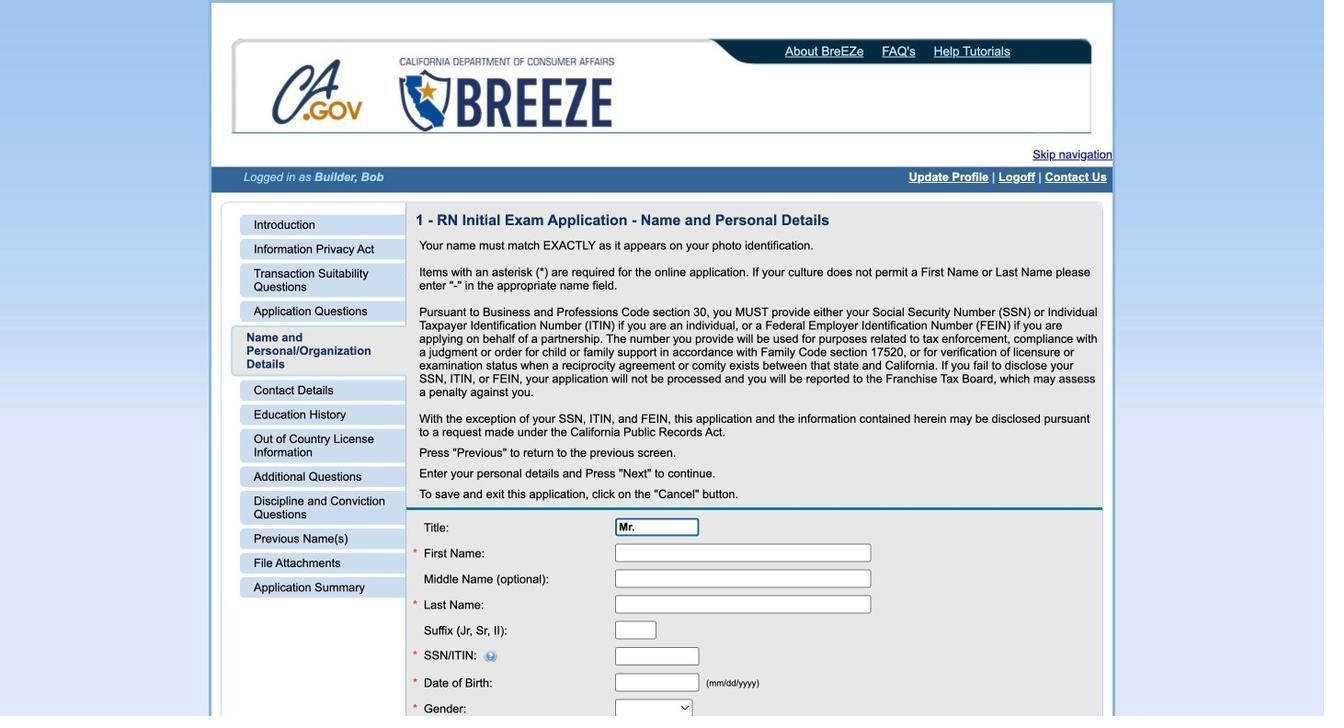 Task type: describe. For each thing, give the bounding box(es) containing it.
state of california breeze image
[[395, 58, 618, 131]]



Task type: locate. For each thing, give the bounding box(es) containing it.
<small>disclosure of your social security number or individual taxpayer identification number is mandatory. section 30 of the business and professions code and public law 94-455 (42 usca 405 (c)(2)(c)) authorize collection of your social security number or individual taxpayer identification number.  your social security number or individual taxpayer identification numberwill be used exclusively for tax enforcement purposes, for purposes of compliance with any judgment or order for family support in accordance with section 11350.6 of the welfare and institutions code, or for verification of licensure, certification or examination status by a licensing or examination entity which utilizes a national examination and where licensure is reciprocal with the requesting state. if you fail to disclose your social security number or individual taxpayer identification number, your application for initial or renewal of licensure/certification will not be processed. you will be reported to the franchise tax board, who may assess a $100 penalty against you.</small> image
[[477, 651, 498, 662]]

None text field
[[615, 544, 871, 562], [615, 569, 871, 588], [615, 595, 871, 614], [615, 647, 699, 666], [615, 673, 699, 692], [615, 544, 871, 562], [615, 569, 871, 588], [615, 595, 871, 614], [615, 647, 699, 666], [615, 673, 699, 692]]

None text field
[[615, 518, 699, 536], [615, 621, 657, 639], [615, 518, 699, 536], [615, 621, 657, 639]]

ca.gov image
[[271, 58, 365, 130]]



